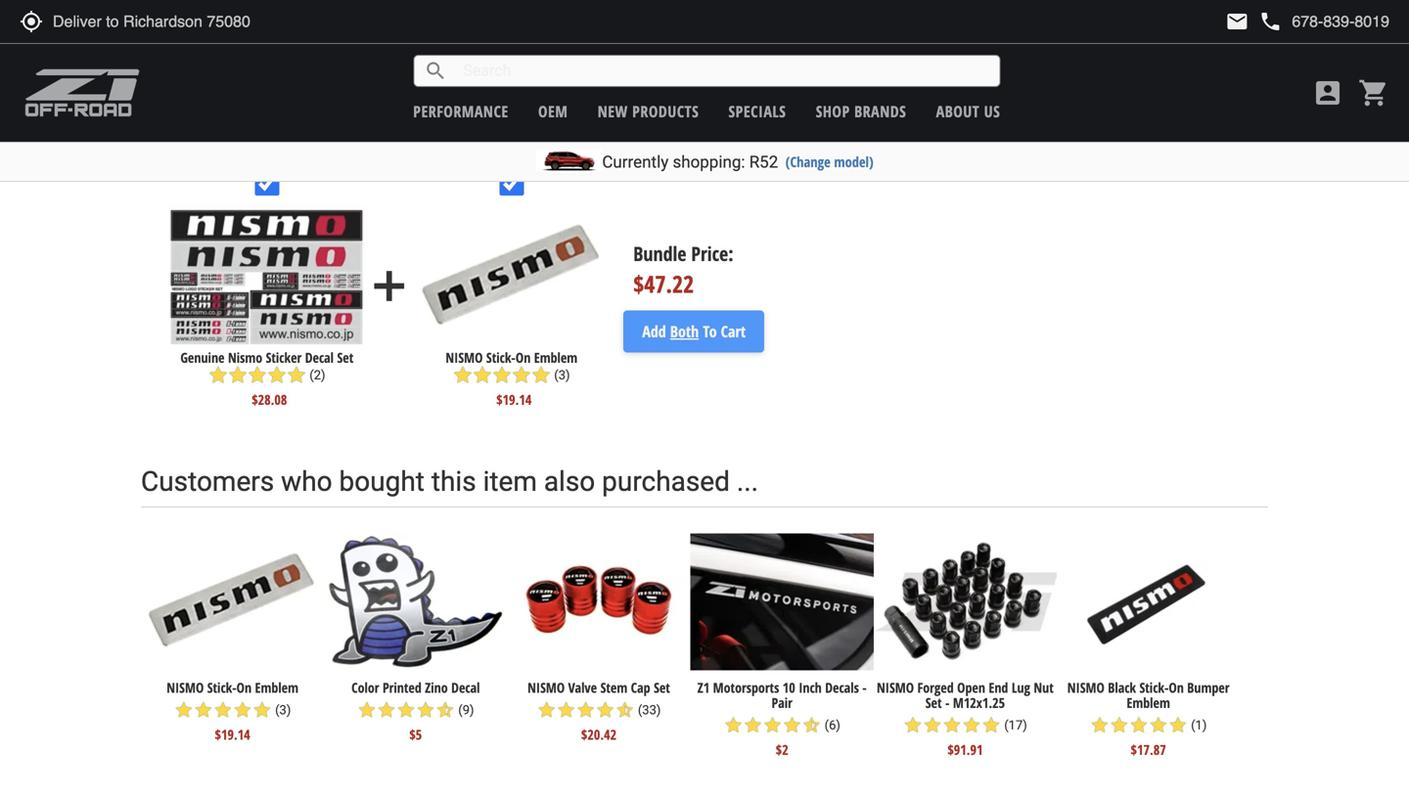Task type: vqa. For each thing, say whether or not it's contained in the screenshot.
'Rather'
no



Task type: locate. For each thing, give the bounding box(es) containing it.
brands
[[855, 101, 907, 122]]

set for star
[[337, 349, 354, 367]]

on
[[516, 349, 531, 367], [237, 679, 252, 698], [1169, 679, 1184, 698]]

model)
[[834, 152, 874, 171]]

1 horizontal spatial -
[[945, 694, 950, 713]]

decal inside genuine nismo sticker decal set star star star star star (2) $28.08
[[305, 349, 334, 367]]

set left open
[[926, 694, 942, 713]]

new products
[[598, 101, 699, 122]]

new products link
[[598, 101, 699, 122]]

set right sticker
[[337, 349, 354, 367]]

my_location
[[20, 10, 43, 33]]

add
[[365, 262, 414, 311]]

- inside nismo forged open end lug nut set - m12x1.25 star star star star star (17) $91.91
[[945, 694, 950, 713]]

nismo
[[446, 349, 483, 367], [167, 679, 204, 698], [528, 679, 565, 698], [877, 679, 914, 698], [1068, 679, 1105, 698]]

frequently
[[141, 97, 268, 129]]

stem
[[601, 679, 628, 698]]

1 horizontal spatial on
[[516, 349, 531, 367]]

nismo inside nismo black stick-on bumper emblem star star star star star (1) $17.87
[[1068, 679, 1105, 698]]

nismo inside 'nismo valve stem cap set star star star star star_half (33) $20.42'
[[528, 679, 565, 698]]

search
[[424, 59, 448, 83]]

0 horizontal spatial decal
[[305, 349, 334, 367]]

1 vertical spatial nismo stick-on emblem star star star star star (3) $19.14
[[167, 679, 299, 745]]

1 vertical spatial $19.14
[[215, 726, 250, 745]]

decal for star
[[305, 349, 334, 367]]

nismo for star
[[877, 679, 914, 698]]

customers who bought this item also purchased ...
[[141, 466, 759, 498]]

$19.14
[[496, 391, 532, 409], [215, 726, 250, 745]]

emblem
[[534, 349, 578, 367], [255, 679, 299, 698], [1127, 694, 1170, 713]]

sticker
[[266, 349, 302, 367]]

color
[[352, 679, 379, 698]]

phone link
[[1259, 10, 1390, 33]]

star_half inside color printed zino decal star star star star star_half (9) $5
[[436, 701, 455, 721]]

genuine nismo sticker decal set star star star star star (2) $28.08
[[180, 349, 354, 409]]

pair
[[772, 694, 793, 713]]

(change model) link
[[786, 152, 874, 171]]

cap
[[631, 679, 651, 698]]

0 horizontal spatial set
[[337, 349, 354, 367]]

None checkbox
[[255, 171, 279, 196]]

who
[[281, 466, 332, 498]]

$20.42
[[581, 726, 617, 745]]

0 vertical spatial decal
[[305, 349, 334, 367]]

1 horizontal spatial star_half
[[615, 701, 635, 721]]

(3)
[[554, 368, 570, 383], [275, 703, 291, 718]]

decal up (9)
[[451, 679, 480, 698]]

2 horizontal spatial star_half
[[802, 716, 822, 736]]

set for star_half
[[654, 679, 670, 698]]

$5
[[409, 726, 422, 745]]

0 horizontal spatial star_half
[[436, 701, 455, 721]]

phone
[[1259, 10, 1283, 33]]

set inside nismo forged open end lug nut set - m12x1.25 star star star star star (17) $91.91
[[926, 694, 942, 713]]

2 horizontal spatial set
[[926, 694, 942, 713]]

decals
[[825, 679, 859, 698]]

decal for (9)
[[451, 679, 480, 698]]

None checkbox
[[499, 171, 524, 196]]

mail link
[[1226, 10, 1249, 33]]

printed
[[383, 679, 422, 698]]

end
[[989, 679, 1009, 698]]

1 horizontal spatial decal
[[451, 679, 480, 698]]

star_half left (9)
[[436, 701, 455, 721]]

item
[[483, 466, 537, 498]]

oem
[[538, 101, 568, 122]]

shop brands
[[816, 101, 907, 122]]

star_half left (6)
[[802, 716, 822, 736]]

about us
[[936, 101, 1001, 122]]

set inside 'nismo valve stem cap set star star star star star_half (33) $20.42'
[[654, 679, 670, 698]]

$17.87
[[1131, 741, 1166, 760]]

1 horizontal spatial set
[[654, 679, 670, 698]]

star_half left (33) in the left bottom of the page
[[615, 701, 635, 721]]

performance
[[413, 101, 509, 122]]

star_half
[[436, 701, 455, 721], [615, 701, 635, 721], [802, 716, 822, 736]]

set right cap
[[654, 679, 670, 698]]

0 vertical spatial $19.14
[[496, 391, 532, 409]]

star
[[209, 366, 228, 385], [228, 366, 248, 385], [248, 366, 267, 385], [267, 366, 287, 385], [287, 366, 306, 385], [453, 366, 473, 385], [473, 366, 492, 385], [492, 366, 512, 385], [512, 366, 532, 385], [532, 366, 551, 385], [174, 701, 194, 721], [194, 701, 213, 721], [213, 701, 233, 721], [233, 701, 252, 721], [252, 701, 272, 721], [357, 701, 377, 721], [377, 701, 396, 721], [396, 701, 416, 721], [416, 701, 436, 721], [537, 701, 557, 721], [557, 701, 576, 721], [576, 701, 596, 721], [596, 701, 615, 721], [724, 716, 743, 736], [743, 716, 763, 736], [763, 716, 783, 736], [783, 716, 802, 736], [903, 716, 923, 736], [923, 716, 943, 736], [943, 716, 962, 736], [962, 716, 982, 736], [982, 716, 1001, 736], [1090, 716, 1110, 736], [1110, 716, 1129, 736], [1129, 716, 1149, 736], [1149, 716, 1169, 736], [1169, 716, 1188, 736]]

0 horizontal spatial nismo stick-on emblem star star star star star (3) $19.14
[[167, 679, 299, 745]]

black
[[1108, 679, 1136, 698]]

mail phone
[[1226, 10, 1283, 33]]

nismo for (1)
[[1068, 679, 1105, 698]]

$91.91
[[948, 741, 983, 760]]

decal up (2)
[[305, 349, 334, 367]]

set inside genuine nismo sticker decal set star star star star star (2) $28.08
[[337, 349, 354, 367]]

1 horizontal spatial (3)
[[554, 368, 570, 383]]

decal inside color printed zino decal star star star star star_half (9) $5
[[451, 679, 480, 698]]

(change
[[786, 152, 831, 171]]

inch
[[799, 679, 822, 698]]

shopping_cart
[[1359, 77, 1390, 109]]

specials
[[729, 101, 786, 122]]

0 vertical spatial (3)
[[554, 368, 570, 383]]

2 horizontal spatial stick-
[[1140, 679, 1169, 698]]

z1
[[698, 679, 710, 698]]

star_half inside the z1 motorsports 10 inch decals - pair star star star star star_half (6) $2
[[802, 716, 822, 736]]

-
[[863, 679, 867, 698], [945, 694, 950, 713]]

nismo valve stem cap set star star star star star_half (33) $20.42
[[528, 679, 670, 745]]

stick-
[[486, 349, 516, 367], [207, 679, 237, 698], [1140, 679, 1169, 698]]

10
[[783, 679, 796, 698]]

- left open
[[945, 694, 950, 713]]

0 horizontal spatial stick-
[[207, 679, 237, 698]]

new
[[598, 101, 628, 122]]

nismo stick-on emblem star star star star star (3) $19.14
[[446, 349, 578, 409], [167, 679, 299, 745]]

0 horizontal spatial -
[[863, 679, 867, 698]]

both
[[670, 321, 699, 342]]

- right decals
[[863, 679, 867, 698]]

mail
[[1226, 10, 1249, 33]]

2 horizontal spatial emblem
[[1127, 694, 1170, 713]]

forged
[[918, 679, 954, 698]]

1 vertical spatial (3)
[[275, 703, 291, 718]]

add
[[642, 321, 666, 342]]

decal
[[305, 349, 334, 367], [451, 679, 480, 698]]

1 vertical spatial decal
[[451, 679, 480, 698]]

1 horizontal spatial emblem
[[534, 349, 578, 367]]

2 horizontal spatial on
[[1169, 679, 1184, 698]]

nismo inside nismo forged open end lug nut set - m12x1.25 star star star star star (17) $91.91
[[877, 679, 914, 698]]

also
[[544, 466, 595, 498]]

0 vertical spatial nismo stick-on emblem star star star star star (3) $19.14
[[446, 349, 578, 409]]

open
[[957, 679, 986, 698]]

(1)
[[1191, 718, 1207, 733]]



Task type: describe. For each thing, give the bounding box(es) containing it.
motorsports
[[713, 679, 779, 698]]

frequently bought together
[[141, 97, 477, 129]]

0 horizontal spatial emblem
[[255, 679, 299, 698]]

bumper
[[1188, 679, 1230, 698]]

purchased
[[602, 466, 730, 498]]

valve
[[568, 679, 597, 698]]

genuine
[[180, 349, 225, 367]]

add both to cart
[[642, 321, 746, 342]]

1 horizontal spatial $19.14
[[496, 391, 532, 409]]

oem link
[[538, 101, 568, 122]]

(17)
[[1004, 718, 1028, 733]]

stick- inside nismo black stick-on bumper emblem star star star star star (1) $17.87
[[1140, 679, 1169, 698]]

0 horizontal spatial on
[[237, 679, 252, 698]]

shop brands link
[[816, 101, 907, 122]]

this
[[431, 466, 476, 498]]

...
[[737, 466, 759, 498]]

bundle price: $47.22
[[633, 240, 734, 300]]

emblem inside nismo black stick-on bumper emblem star star star star star (1) $17.87
[[1127, 694, 1170, 713]]

color printed zino decal star star star star star_half (9) $5
[[352, 679, 480, 745]]

customers
[[141, 466, 274, 498]]

bought
[[339, 466, 425, 498]]

(9)
[[458, 703, 474, 718]]

shopping:
[[673, 152, 745, 172]]

to
[[703, 321, 717, 342]]

bundle
[[633, 240, 687, 267]]

about
[[936, 101, 980, 122]]

(33)
[[638, 703, 661, 718]]

(2)
[[310, 368, 325, 383]]

z1 motorsports 10 inch decals - pair star star star star star_half (6) $2
[[698, 679, 867, 760]]

currently
[[602, 152, 669, 172]]

nismo forged open end lug nut set - m12x1.25 star star star star star (17) $91.91
[[877, 679, 1054, 760]]

nismo black stick-on bumper emblem star star star star star (1) $17.87
[[1068, 679, 1230, 760]]

(6)
[[825, 718, 841, 733]]

performance link
[[413, 101, 509, 122]]

nut
[[1034, 679, 1054, 698]]

- inside the z1 motorsports 10 inch decals - pair star star star star star_half (6) $2
[[863, 679, 867, 698]]

$28.08
[[252, 391, 287, 409]]

about us link
[[936, 101, 1001, 122]]

account_box link
[[1308, 77, 1349, 109]]

account_box
[[1313, 77, 1344, 109]]

cart
[[721, 321, 746, 342]]

zino
[[425, 679, 448, 698]]

1 horizontal spatial nismo stick-on emblem star star star star star (3) $19.14
[[446, 349, 578, 409]]

nismo for $20.42
[[528, 679, 565, 698]]

price:
[[691, 240, 734, 267]]

$2
[[776, 741, 789, 760]]

Search search field
[[448, 56, 1000, 86]]

on inside nismo black stick-on bumper emblem star star star star star (1) $17.87
[[1169, 679, 1184, 698]]

0 horizontal spatial $19.14
[[215, 726, 250, 745]]

currently shopping: r52 (change model)
[[602, 152, 874, 172]]

bought
[[275, 97, 362, 129]]

z1 motorsports logo image
[[24, 69, 141, 117]]

1 horizontal spatial stick-
[[486, 349, 516, 367]]

shopping_cart link
[[1354, 77, 1390, 109]]

specials link
[[729, 101, 786, 122]]

star_half inside 'nismo valve stem cap set star star star star star_half (33) $20.42'
[[615, 701, 635, 721]]

products
[[632, 101, 699, 122]]

r52
[[749, 152, 778, 172]]

together
[[368, 97, 477, 129]]

m12x1.25
[[953, 694, 1005, 713]]

lug
[[1012, 679, 1031, 698]]

$47.22
[[633, 268, 694, 300]]

0 horizontal spatial (3)
[[275, 703, 291, 718]]

nismo
[[228, 349, 262, 367]]

shop
[[816, 101, 850, 122]]

us
[[984, 101, 1001, 122]]



